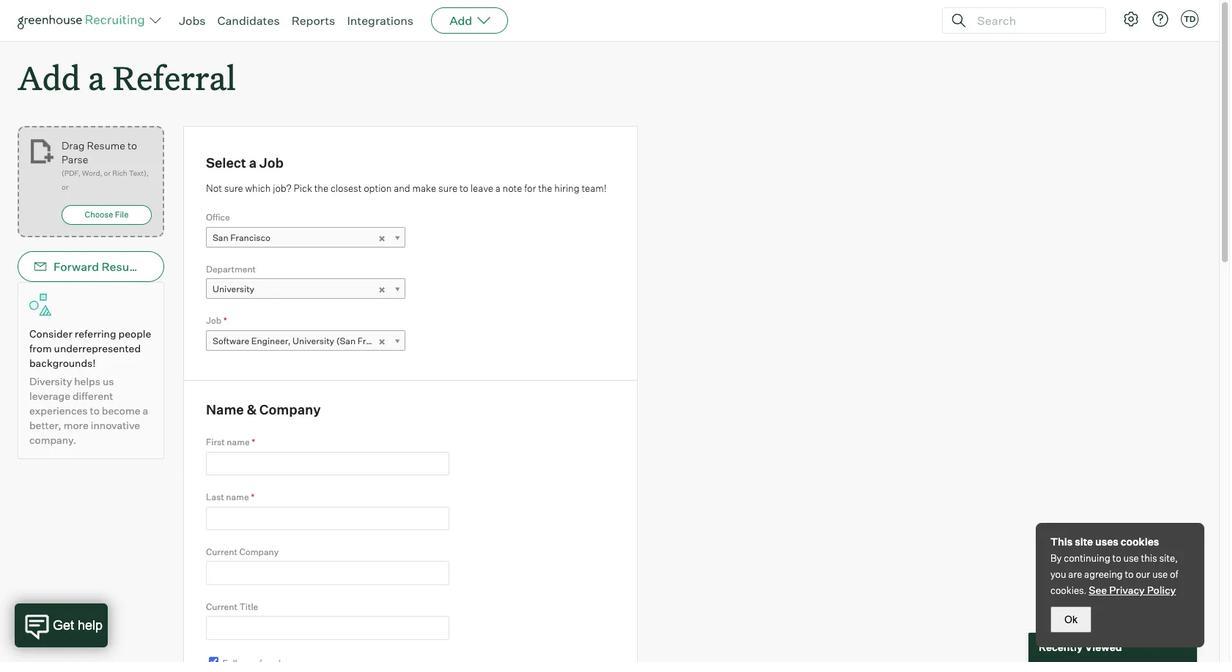 Task type: locate. For each thing, give the bounding box(es) containing it.
* down &
[[252, 437, 255, 448]]

job up software
[[206, 315, 222, 326]]

or
[[104, 169, 111, 178], [62, 183, 68, 191]]

1 vertical spatial job
[[206, 315, 222, 326]]

add for add a referral
[[18, 56, 80, 99]]

candidates link
[[217, 13, 280, 28]]

jobs link
[[179, 13, 206, 28]]

note
[[503, 182, 522, 194]]

drag
[[62, 139, 85, 152]]

2 the from the left
[[538, 182, 552, 194]]

software engineer, university (san francisco) (48)
[[213, 336, 421, 347]]

add for add
[[449, 13, 472, 28]]

use left this
[[1123, 553, 1139, 564]]

1 vertical spatial company
[[239, 547, 279, 558]]

innovative
[[91, 419, 140, 432]]

job
[[259, 155, 284, 171], [206, 315, 222, 326]]

job up job?
[[259, 155, 284, 171]]

this site uses cookies
[[1051, 536, 1159, 548]]

0 vertical spatial use
[[1123, 553, 1139, 564]]

current down last
[[206, 547, 237, 558]]

of
[[1170, 569, 1178, 581]]

viewed
[[1085, 642, 1122, 654]]

forward
[[54, 260, 99, 274]]

rich
[[112, 169, 127, 178]]

current left title
[[206, 602, 237, 613]]

this
[[1051, 536, 1073, 548]]

sure
[[224, 182, 243, 194], [438, 182, 457, 194]]

title
[[239, 602, 258, 613]]

current for current title
[[206, 602, 237, 613]]

1 vertical spatial name
[[226, 492, 249, 503]]

* right last
[[251, 492, 255, 503]]

0 vertical spatial resume
[[87, 139, 125, 152]]

experiences
[[29, 405, 88, 417]]

recently viewed
[[1039, 642, 1122, 654]]

name
[[227, 437, 250, 448], [226, 492, 249, 503]]

university link
[[206, 279, 405, 300]]

a right become
[[143, 405, 148, 417]]

job?
[[273, 182, 292, 194]]

to up 'text),'
[[128, 139, 137, 152]]

0 horizontal spatial job
[[206, 315, 222, 326]]

sure right not
[[224, 182, 243, 194]]

to down different
[[90, 405, 100, 417]]

file
[[115, 210, 129, 220]]

by
[[1051, 553, 1062, 564]]

1 horizontal spatial the
[[538, 182, 552, 194]]

name for first
[[227, 437, 250, 448]]

resume left via
[[102, 260, 146, 274]]

1 vertical spatial resume
[[102, 260, 146, 274]]

current company
[[206, 547, 279, 558]]

university left (san
[[293, 336, 334, 347]]

name right first
[[227, 437, 250, 448]]

university down department
[[213, 284, 254, 295]]

a down 'greenhouse recruiting' image
[[88, 56, 105, 99]]

referring
[[75, 328, 116, 340]]

2 vertical spatial *
[[251, 492, 255, 503]]

td button
[[1181, 10, 1199, 28]]

to inside consider referring people from underrepresented backgrounds! diversity helps us leverage different experiences to become a better, more innovative company.
[[90, 405, 100, 417]]

use left of
[[1152, 569, 1168, 581]]

2 current from the top
[[206, 602, 237, 613]]

0 horizontal spatial university
[[213, 284, 254, 295]]

1 current from the top
[[206, 547, 237, 558]]

1 horizontal spatial add
[[449, 13, 472, 28]]

the right for
[[538, 182, 552, 194]]

0 vertical spatial job
[[259, 155, 284, 171]]

san francisco link
[[206, 227, 405, 248]]

name right last
[[226, 492, 249, 503]]

drag resume to parse (pdf, word, or rich text), or
[[62, 139, 149, 191]]

add inside add popup button
[[449, 13, 472, 28]]

&
[[247, 402, 257, 418]]

0 horizontal spatial the
[[314, 182, 328, 194]]

0 horizontal spatial sure
[[224, 182, 243, 194]]

resume inside drag resume to parse (pdf, word, or rich text), or
[[87, 139, 125, 152]]

see privacy policy
[[1089, 584, 1176, 597]]

resume up rich
[[87, 139, 125, 152]]

diversity
[[29, 375, 72, 388]]

make
[[412, 182, 436, 194]]

1 horizontal spatial use
[[1152, 569, 1168, 581]]

software
[[213, 336, 249, 347]]

san francisco
[[213, 232, 270, 243]]

1 vertical spatial add
[[18, 56, 80, 99]]

continuing
[[1064, 553, 1110, 564]]

(san
[[336, 336, 356, 347]]

cookies
[[1121, 536, 1159, 548]]

1 vertical spatial university
[[293, 336, 334, 347]]

current for current company
[[206, 547, 237, 558]]

* for last name *
[[251, 492, 255, 503]]

*
[[223, 315, 227, 326], [252, 437, 255, 448], [251, 492, 255, 503]]

privacy
[[1109, 584, 1145, 597]]

company up title
[[239, 547, 279, 558]]

add a referral
[[18, 56, 236, 99]]

1 horizontal spatial sure
[[438, 182, 457, 194]]

company right &
[[259, 402, 321, 418]]

agreeing
[[1084, 569, 1123, 581]]

helps
[[74, 375, 100, 388]]

recently
[[1039, 642, 1083, 654]]

None text field
[[206, 562, 449, 586]]

to inside drag resume to parse (pdf, word, or rich text), or
[[128, 139, 137, 152]]

1 vertical spatial use
[[1152, 569, 1168, 581]]

or down the (pdf,
[[62, 183, 68, 191]]

1 horizontal spatial or
[[104, 169, 111, 178]]

underrepresented
[[54, 342, 141, 355]]

first name *
[[206, 437, 255, 448]]

1 vertical spatial *
[[252, 437, 255, 448]]

choose file
[[85, 210, 129, 220]]

cookies.
[[1051, 585, 1087, 597]]

not
[[206, 182, 222, 194]]

1 vertical spatial current
[[206, 602, 237, 613]]

None text field
[[206, 452, 449, 476], [206, 507, 449, 531], [206, 617, 449, 641], [206, 452, 449, 476], [206, 507, 449, 531], [206, 617, 449, 641]]

a
[[88, 56, 105, 99], [249, 155, 257, 171], [495, 182, 501, 194], [143, 405, 148, 417]]

consider
[[29, 328, 72, 340]]

add button
[[431, 7, 508, 34]]

option
[[364, 182, 392, 194]]

0 vertical spatial name
[[227, 437, 250, 448]]

0 vertical spatial current
[[206, 547, 237, 558]]

the right pick
[[314, 182, 328, 194]]

choose
[[85, 210, 113, 220]]

0 horizontal spatial add
[[18, 56, 80, 99]]

different
[[73, 390, 113, 403]]

* up software
[[223, 315, 227, 326]]

0 vertical spatial or
[[104, 169, 111, 178]]

Follow referral checkbox
[[209, 657, 218, 663]]

are
[[1068, 569, 1082, 581]]

current
[[206, 547, 237, 558], [206, 602, 237, 613]]

company
[[259, 402, 321, 418], [239, 547, 279, 558]]

1 horizontal spatial university
[[293, 336, 334, 347]]

sure right the make
[[438, 182, 457, 194]]

for
[[524, 182, 536, 194]]

software engineer, university (san francisco) (48) link
[[206, 330, 421, 352]]

reports link
[[292, 13, 335, 28]]

word,
[[82, 169, 102, 178]]

last
[[206, 492, 224, 503]]

name & company
[[206, 402, 321, 418]]

resume inside forward resume via email 'button'
[[102, 260, 146, 274]]

or left rich
[[104, 169, 111, 178]]

ok
[[1064, 614, 1078, 626]]

office
[[206, 212, 230, 223]]

1 sure from the left
[[224, 182, 243, 194]]

name
[[206, 402, 244, 418]]

a left the note
[[495, 182, 501, 194]]

Search text field
[[974, 10, 1092, 31]]

1 horizontal spatial job
[[259, 155, 284, 171]]

0 horizontal spatial use
[[1123, 553, 1139, 564]]

company.
[[29, 434, 76, 447]]

uses
[[1095, 536, 1119, 548]]

current title
[[206, 602, 258, 613]]

0 vertical spatial university
[[213, 284, 254, 295]]

via
[[149, 260, 165, 274]]

last name *
[[206, 492, 255, 503]]

referral
[[113, 56, 236, 99]]

1 vertical spatial or
[[62, 183, 68, 191]]

0 vertical spatial add
[[449, 13, 472, 28]]

0 horizontal spatial or
[[62, 183, 68, 191]]



Task type: vqa. For each thing, say whether or not it's contained in the screenshot.
Build your own Job Report Start with basic information and add your choice of columns and filters with
no



Task type: describe. For each thing, give the bounding box(es) containing it.
department
[[206, 264, 256, 275]]

team!
[[582, 182, 607, 194]]

select
[[206, 155, 246, 171]]

text),
[[129, 169, 149, 178]]

our
[[1136, 569, 1150, 581]]

jobs
[[179, 13, 206, 28]]

closest
[[331, 182, 362, 194]]

* for first name *
[[252, 437, 255, 448]]

parse
[[62, 153, 88, 166]]

by continuing to use this site, you are agreeing to our use of cookies.
[[1051, 553, 1178, 597]]

0 vertical spatial company
[[259, 402, 321, 418]]

backgrounds!
[[29, 357, 96, 370]]

pick
[[294, 182, 312, 194]]

resume for forward
[[102, 260, 146, 274]]

ok button
[[1051, 607, 1092, 633]]

configure image
[[1122, 10, 1140, 28]]

policy
[[1147, 584, 1176, 597]]

integrations link
[[347, 13, 414, 28]]

a inside consider referring people from underrepresented backgrounds! diversity helps us leverage different experiences to become a better, more innovative company.
[[143, 405, 148, 417]]

(48)
[[403, 336, 421, 347]]

san
[[213, 232, 228, 243]]

to left "our"
[[1125, 569, 1134, 581]]

leverage
[[29, 390, 70, 403]]

see privacy policy link
[[1089, 584, 1176, 597]]

francisco
[[230, 232, 270, 243]]

not sure which job? pick the closest option and make sure to leave a note for the hiring team!
[[206, 182, 607, 194]]

to left leave
[[460, 182, 468, 194]]

select a job
[[206, 155, 284, 171]]

which
[[245, 182, 271, 194]]

reports
[[292, 13, 335, 28]]

leave
[[471, 182, 493, 194]]

name for last
[[226, 492, 249, 503]]

integrations
[[347, 13, 414, 28]]

from
[[29, 342, 52, 355]]

1 the from the left
[[314, 182, 328, 194]]

and
[[394, 182, 410, 194]]

forward resume via email
[[54, 260, 198, 274]]

more
[[64, 419, 89, 432]]

first
[[206, 437, 225, 448]]

consider referring people from underrepresented backgrounds! diversity helps us leverage different experiences to become a better, more innovative company.
[[29, 328, 151, 447]]

us
[[103, 375, 114, 388]]

to down uses
[[1113, 553, 1121, 564]]

0 vertical spatial *
[[223, 315, 227, 326]]

resume for drag
[[87, 139, 125, 152]]

see
[[1089, 584, 1107, 597]]

candidates
[[217, 13, 280, 28]]

this
[[1141, 553, 1157, 564]]

engineer,
[[251, 336, 291, 347]]

greenhouse recruiting image
[[18, 12, 150, 29]]

a up which
[[249, 155, 257, 171]]

site,
[[1159, 553, 1178, 564]]

(pdf,
[[62, 169, 80, 178]]

email
[[167, 260, 198, 274]]

2 sure from the left
[[438, 182, 457, 194]]

forward resume via email button
[[18, 252, 198, 282]]

you
[[1051, 569, 1066, 581]]

job *
[[206, 315, 227, 326]]

td
[[1184, 14, 1196, 24]]

td button
[[1178, 7, 1202, 31]]

become
[[102, 405, 140, 417]]

site
[[1075, 536, 1093, 548]]

francisco)
[[358, 336, 401, 347]]

hiring
[[554, 182, 580, 194]]



